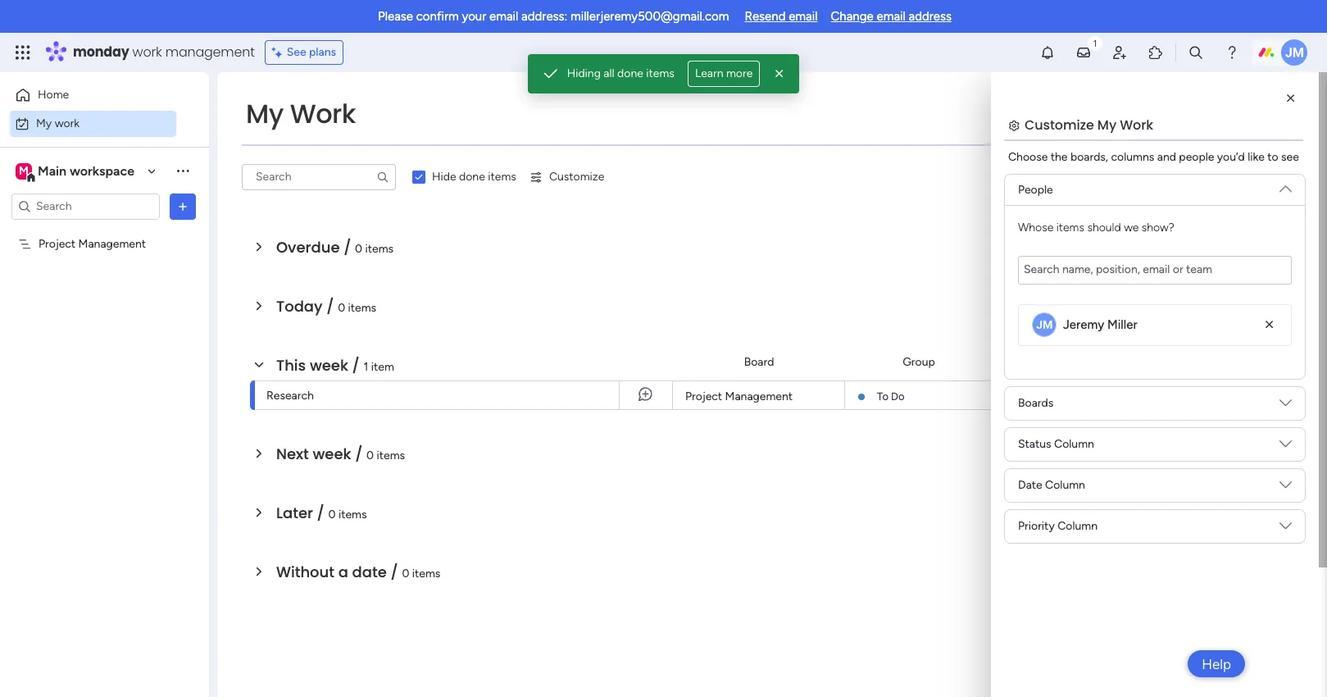 Task type: locate. For each thing, give the bounding box(es) containing it.
dapulse dropdown down arrow image for people
[[1280, 176, 1292, 195]]

workspace image
[[16, 162, 32, 180]]

my up boards,
[[1098, 116, 1117, 134]]

0 vertical spatial week
[[310, 355, 348, 376]]

dapulse dropdown down arrow image
[[1280, 176, 1292, 195], [1280, 479, 1292, 497]]

0 right date
[[402, 567, 410, 581]]

project inside list box
[[39, 237, 76, 251]]

0 horizontal spatial project
[[39, 237, 76, 251]]

options image
[[175, 198, 191, 214]]

you'd
[[1218, 150, 1245, 164]]

0 horizontal spatial project management
[[39, 237, 146, 251]]

close image
[[772, 66, 788, 82]]

/ right next
[[355, 444, 363, 464]]

search everything image
[[1188, 44, 1205, 61]]

customize for customize my work
[[1025, 116, 1095, 134]]

management down search in workspace field
[[78, 237, 146, 251]]

people
[[1180, 150, 1215, 164]]

overdue / 0 items
[[276, 237, 394, 258]]

2 email from the left
[[789, 9, 818, 24]]

later / 0 items
[[276, 503, 367, 523]]

3 email from the left
[[877, 9, 906, 24]]

0 horizontal spatial work
[[55, 116, 80, 130]]

1 horizontal spatial work
[[132, 43, 162, 62]]

0 horizontal spatial email
[[490, 9, 519, 24]]

None text field
[[1019, 256, 1292, 285]]

0 vertical spatial dapulse dropdown down arrow image
[[1280, 397, 1292, 415]]

items inside the today / 0 items
[[348, 301, 377, 315]]

email for change email address
[[877, 9, 906, 24]]

project management inside list box
[[39, 237, 146, 251]]

work for monday
[[132, 43, 162, 62]]

items
[[646, 66, 675, 80], [488, 170, 517, 184], [1057, 221, 1085, 235], [365, 242, 394, 256], [348, 301, 377, 315], [377, 449, 405, 463], [339, 508, 367, 522], [412, 567, 441, 581]]

items inside later / 0 items
[[339, 508, 367, 522]]

plans
[[309, 45, 336, 59]]

my for my work
[[36, 116, 52, 130]]

we
[[1124, 221, 1139, 235]]

0 horizontal spatial customize
[[549, 170, 605, 184]]

0
[[355, 242, 363, 256], [338, 301, 345, 315], [367, 449, 374, 463], [328, 508, 336, 522], [402, 567, 410, 581]]

Filter dashboard by text search field
[[242, 164, 396, 190]]

1 vertical spatial column
[[1046, 478, 1086, 492]]

date
[[352, 562, 387, 582]]

work down plans in the top left of the page
[[290, 95, 356, 132]]

1 vertical spatial management
[[725, 390, 793, 403]]

0 horizontal spatial my
[[36, 116, 52, 130]]

help button
[[1188, 650, 1246, 677]]

home
[[38, 88, 69, 102]]

/ right the overdue
[[344, 237, 351, 258]]

change
[[831, 9, 874, 24]]

1 vertical spatial dapulse dropdown down arrow image
[[1280, 438, 1292, 456]]

email right change
[[877, 9, 906, 24]]

0 up later / 0 items
[[367, 449, 374, 463]]

this week / 1 item
[[276, 355, 394, 376]]

/ right date
[[391, 562, 398, 582]]

notifications image
[[1040, 44, 1056, 61]]

email right the resend
[[789, 9, 818, 24]]

1 vertical spatial done
[[459, 170, 485, 184]]

done
[[618, 66, 644, 80], [459, 170, 485, 184]]

research
[[267, 389, 314, 403]]

0 inside later / 0 items
[[328, 508, 336, 522]]

/
[[344, 237, 351, 258], [327, 296, 334, 317], [352, 355, 360, 376], [355, 444, 363, 464], [317, 503, 325, 523], [391, 562, 398, 582]]

hiding all done items
[[567, 66, 675, 80]]

jeremy miller image
[[1032, 313, 1057, 337]]

see
[[287, 45, 306, 59]]

2 vertical spatial dapulse dropdown down arrow image
[[1280, 520, 1292, 538]]

my
[[246, 95, 284, 132], [1098, 116, 1117, 134], [36, 116, 52, 130]]

work down "home"
[[55, 116, 80, 130]]

week
[[310, 355, 348, 376], [313, 444, 351, 464]]

help image
[[1224, 44, 1241, 61]]

jeremy miller
[[1064, 317, 1138, 332]]

to
[[1268, 150, 1279, 164]]

project management
[[39, 237, 146, 251], [686, 390, 793, 403]]

resend
[[745, 9, 786, 24]]

0 vertical spatial work
[[132, 43, 162, 62]]

2 horizontal spatial email
[[877, 9, 906, 24]]

None search field
[[242, 164, 396, 190]]

management
[[78, 237, 146, 251], [725, 390, 793, 403]]

hide done items
[[432, 170, 517, 184]]

column right the date
[[1046, 478, 1086, 492]]

/ left 1
[[352, 355, 360, 376]]

items inside next week / 0 items
[[377, 449, 405, 463]]

like
[[1248, 150, 1265, 164]]

1 horizontal spatial management
[[725, 390, 793, 403]]

week right next
[[313, 444, 351, 464]]

0 horizontal spatial management
[[78, 237, 146, 251]]

learn
[[695, 66, 724, 80]]

1 dapulse dropdown down arrow image from the top
[[1280, 397, 1292, 415]]

week left 1
[[310, 355, 348, 376]]

my inside button
[[36, 116, 52, 130]]

project
[[39, 237, 76, 251], [686, 390, 723, 403]]

/ right 'later' at the left of page
[[317, 503, 325, 523]]

1 vertical spatial customize
[[549, 170, 605, 184]]

status column
[[1019, 437, 1095, 451]]

management down the board
[[725, 390, 793, 403]]

work up columns
[[1120, 116, 1154, 134]]

1 horizontal spatial done
[[618, 66, 644, 80]]

see plans button
[[265, 40, 344, 65]]

work inside button
[[55, 116, 80, 130]]

project management list box
[[0, 226, 209, 479]]

0 vertical spatial customize
[[1025, 116, 1095, 134]]

1 vertical spatial project management
[[686, 390, 793, 403]]

dapulse dropdown down arrow image
[[1280, 397, 1292, 415], [1280, 438, 1292, 456], [1280, 520, 1292, 538]]

0 right the overdue
[[355, 242, 363, 256]]

1 vertical spatial dapulse dropdown down arrow image
[[1280, 479, 1292, 497]]

main content
[[217, 72, 1328, 697]]

/ right today
[[327, 296, 334, 317]]

done right all
[[618, 66, 644, 80]]

Search name, position, email or team text field
[[1019, 256, 1292, 285]]

column right status
[[1055, 437, 1095, 451]]

learn more
[[695, 66, 753, 80]]

people
[[1019, 183, 1054, 197]]

0 vertical spatial project management
[[39, 237, 146, 251]]

work
[[290, 95, 356, 132], [1120, 116, 1154, 134]]

column
[[1055, 437, 1095, 451], [1046, 478, 1086, 492], [1058, 519, 1098, 533]]

1 horizontal spatial my
[[246, 95, 284, 132]]

my down "home"
[[36, 116, 52, 130]]

0 inside the today / 0 items
[[338, 301, 345, 315]]

project management down the board
[[686, 390, 793, 403]]

my work
[[246, 95, 356, 132]]

0 horizontal spatial work
[[290, 95, 356, 132]]

project management down search in workspace field
[[39, 237, 146, 251]]

address
[[909, 9, 952, 24]]

without
[[276, 562, 335, 582]]

hide
[[432, 170, 456, 184]]

column right the priority
[[1058, 519, 1098, 533]]

2 dapulse dropdown down arrow image from the top
[[1280, 479, 1292, 497]]

0 vertical spatial done
[[618, 66, 644, 80]]

dapulse dropdown down arrow image for status
[[1280, 438, 1292, 456]]

1 vertical spatial week
[[313, 444, 351, 464]]

3 dapulse dropdown down arrow image from the top
[[1280, 520, 1292, 538]]

0 inside overdue / 0 items
[[355, 242, 363, 256]]

email
[[490, 9, 519, 24], [789, 9, 818, 24], [877, 9, 906, 24]]

0 inside next week / 0 items
[[367, 449, 374, 463]]

1 vertical spatial work
[[55, 116, 80, 130]]

2 vertical spatial column
[[1058, 519, 1098, 533]]

1 horizontal spatial email
[[789, 9, 818, 24]]

0 vertical spatial dapulse dropdown down arrow image
[[1280, 176, 1292, 195]]

0 horizontal spatial done
[[459, 170, 485, 184]]

work right monday in the left top of the page
[[132, 43, 162, 62]]

show?
[[1142, 221, 1175, 235]]

a
[[338, 562, 348, 582]]

project management link
[[683, 381, 835, 411]]

boards,
[[1071, 150, 1109, 164]]

resend email
[[745, 9, 818, 24]]

priority column
[[1019, 519, 1098, 533]]

alert
[[528, 54, 800, 93]]

customize
[[1025, 116, 1095, 134], [549, 170, 605, 184]]

on
[[1275, 389, 1288, 403]]

email right your
[[490, 9, 519, 24]]

jeremy
[[1064, 317, 1105, 332]]

priority
[[1019, 519, 1055, 533]]

it
[[1290, 389, 1297, 403]]

1 horizontal spatial customize
[[1025, 116, 1095, 134]]

work
[[132, 43, 162, 62], [55, 116, 80, 130]]

1 horizontal spatial project
[[686, 390, 723, 403]]

0 vertical spatial management
[[78, 237, 146, 251]]

this
[[276, 355, 306, 376]]

choose the boards, columns and people you'd like to see
[[1009, 150, 1300, 164]]

column for status column
[[1055, 437, 1095, 451]]

main workspace
[[38, 163, 135, 178]]

done right hide
[[459, 170, 485, 184]]

the
[[1051, 150, 1068, 164]]

see
[[1282, 150, 1300, 164]]

0 vertical spatial project
[[39, 237, 76, 251]]

whose items should we show?
[[1019, 221, 1175, 235]]

workspace selection element
[[16, 161, 137, 182]]

0 right 'later' at the left of page
[[328, 508, 336, 522]]

my down see plans "button"
[[246, 95, 284, 132]]

work for my
[[55, 116, 80, 130]]

column for date column
[[1046, 478, 1086, 492]]

week for this
[[310, 355, 348, 376]]

customize inside "button"
[[549, 170, 605, 184]]

2 dapulse dropdown down arrow image from the top
[[1280, 438, 1292, 456]]

0 right today
[[338, 301, 345, 315]]

1 horizontal spatial project management
[[686, 390, 793, 403]]

option
[[0, 229, 209, 232]]

to
[[877, 390, 889, 403]]

0 vertical spatial column
[[1055, 437, 1095, 451]]

1 dapulse dropdown down arrow image from the top
[[1280, 176, 1292, 195]]

0 inside without a date / 0 items
[[402, 567, 410, 581]]

columns
[[1112, 150, 1155, 164]]

week for next
[[313, 444, 351, 464]]



Task type: vqa. For each thing, say whether or not it's contained in the screenshot.
the middle Public board image
no



Task type: describe. For each thing, give the bounding box(es) containing it.
Search in workspace field
[[34, 197, 137, 216]]

see plans
[[287, 45, 336, 59]]

main content containing overdue /
[[217, 72, 1328, 697]]

working on it
[[1229, 389, 1297, 403]]

alert containing hiding all done items
[[528, 54, 800, 93]]

and
[[1158, 150, 1177, 164]]

monday
[[73, 43, 129, 62]]

1
[[364, 360, 368, 374]]

resend email link
[[745, 9, 818, 24]]

done inside alert
[[618, 66, 644, 80]]

miller
[[1108, 317, 1138, 332]]

status
[[1019, 437, 1052, 451]]

my for my work
[[246, 95, 284, 132]]

later
[[276, 503, 313, 523]]

your
[[462, 9, 487, 24]]

board
[[744, 355, 774, 369]]

apps image
[[1148, 44, 1164, 61]]

next week / 0 items
[[276, 444, 405, 464]]

group
[[903, 355, 936, 369]]

home button
[[10, 82, 176, 108]]

0 for later /
[[328, 508, 336, 522]]

customize for customize
[[549, 170, 605, 184]]

email for resend email
[[789, 9, 818, 24]]

my work
[[36, 116, 80, 130]]

m
[[19, 164, 29, 178]]

monday work management
[[73, 43, 255, 62]]

change email address link
[[831, 9, 952, 24]]

choose
[[1009, 150, 1048, 164]]

working
[[1229, 389, 1272, 403]]

dapulse dropdown down arrow image for date column
[[1280, 479, 1292, 497]]

customize my work
[[1025, 116, 1154, 134]]

workspace options image
[[175, 163, 191, 179]]

today
[[276, 296, 323, 317]]

learn more button
[[688, 61, 760, 87]]

all
[[604, 66, 615, 80]]

workspace
[[70, 163, 135, 178]]

overdue
[[276, 237, 340, 258]]

dapulse dropdown down arrow image for priority
[[1280, 520, 1292, 538]]

invite members image
[[1112, 44, 1128, 61]]

items inside alert
[[646, 66, 675, 80]]

boards
[[1019, 396, 1054, 410]]

to do
[[877, 390, 905, 403]]

should
[[1088, 221, 1122, 235]]

management inside list box
[[78, 237, 146, 251]]

whose
[[1019, 221, 1054, 235]]

column for priority column
[[1058, 519, 1098, 533]]

management
[[165, 43, 255, 62]]

do
[[892, 390, 905, 403]]

hiding
[[567, 66, 601, 80]]

my work button
[[10, 110, 176, 137]]

search image
[[376, 171, 390, 184]]

main
[[38, 163, 66, 178]]

please confirm your email address: millerjeremy500@gmail.com
[[378, 9, 729, 24]]

0 for today /
[[338, 301, 345, 315]]

item
[[371, 360, 394, 374]]

without a date / 0 items
[[276, 562, 441, 582]]

more
[[727, 66, 753, 80]]

1 horizontal spatial work
[[1120, 116, 1154, 134]]

items inside overdue / 0 items
[[365, 242, 394, 256]]

address:
[[522, 9, 568, 24]]

items inside without a date / 0 items
[[412, 567, 441, 581]]

1 vertical spatial project
[[686, 390, 723, 403]]

2 horizontal spatial my
[[1098, 116, 1117, 134]]

help
[[1202, 656, 1232, 672]]

jeremy miller link
[[1064, 317, 1138, 332]]

date column
[[1019, 478, 1086, 492]]

select product image
[[15, 44, 31, 61]]

confirm
[[416, 9, 459, 24]]

0 for overdue /
[[355, 242, 363, 256]]

change email address
[[831, 9, 952, 24]]

jeremy miller image
[[1282, 39, 1308, 66]]

1 image
[[1088, 34, 1103, 52]]

millerjeremy500@gmail.com
[[571, 9, 729, 24]]

customize button
[[523, 164, 611, 190]]

inbox image
[[1076, 44, 1092, 61]]

today / 0 items
[[276, 296, 377, 317]]

please
[[378, 9, 413, 24]]

date
[[1019, 478, 1043, 492]]

1 email from the left
[[490, 9, 519, 24]]

next
[[276, 444, 309, 464]]



